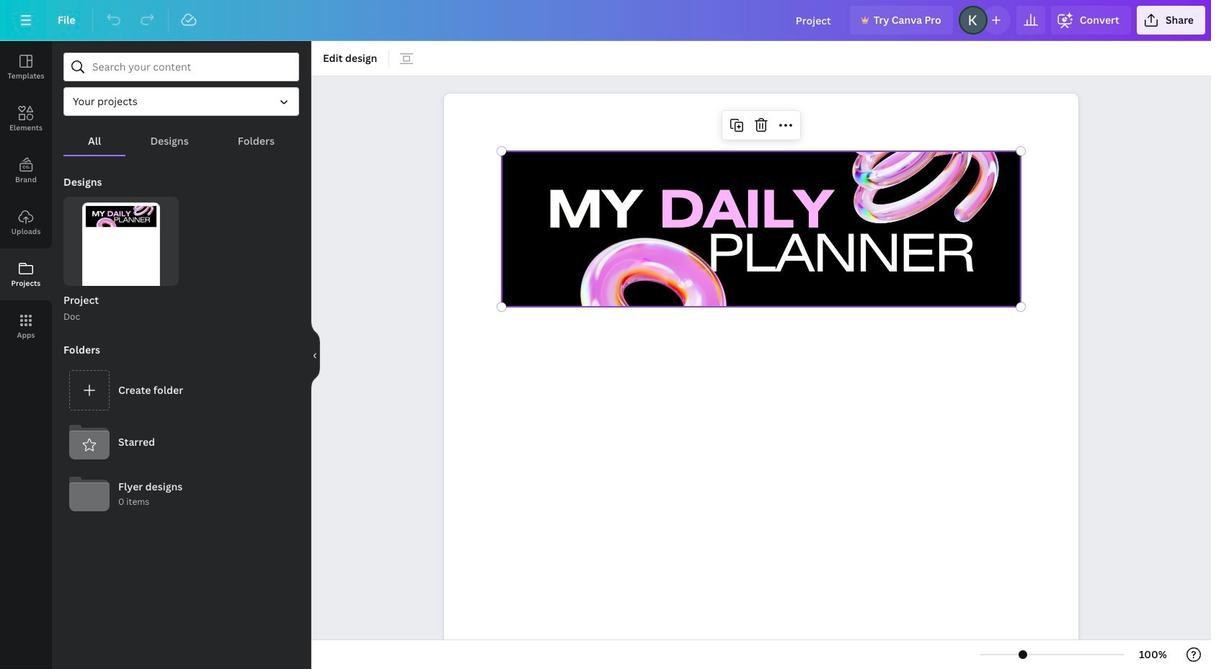 Task type: locate. For each thing, give the bounding box(es) containing it.
side panel tab list
[[0, 41, 52, 353]]

None text field
[[444, 86, 1079, 670]]

group
[[63, 197, 178, 324], [63, 197, 178, 312]]

Zoom button
[[1130, 644, 1177, 667]]



Task type: vqa. For each thing, say whether or not it's contained in the screenshot.
Search Canva apps search field
no



Task type: describe. For each thing, give the bounding box(es) containing it.
main menu bar
[[0, 0, 1212, 41]]

Design title text field
[[785, 6, 844, 35]]

Search your content search field
[[92, 53, 290, 81]]

Select ownership filter button
[[63, 87, 299, 116]]

hide image
[[311, 321, 320, 390]]



